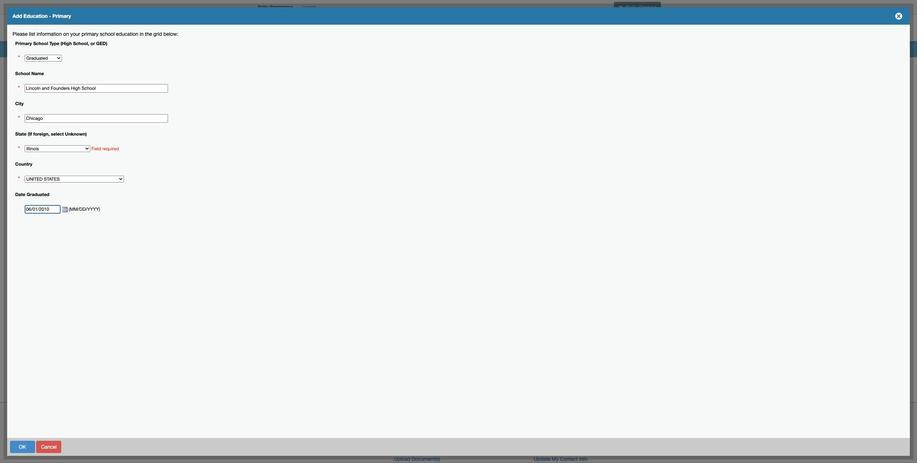 Task type: describe. For each thing, give the bounding box(es) containing it.
shopping cart image
[[619, 5, 623, 9]]

illinois department of financial and professional regulation image
[[254, 16, 418, 39]]



Task type: vqa. For each thing, say whether or not it's contained in the screenshot.
'RELEASE'
no



Task type: locate. For each thing, give the bounding box(es) containing it.
None text field
[[25, 84, 168, 93], [25, 205, 60, 214], [25, 84, 168, 93], [25, 205, 60, 214]]

None button
[[10, 441, 35, 453], [36, 441, 61, 453], [151, 441, 179, 453], [181, 441, 201, 453], [858, 441, 902, 453], [10, 441, 35, 453], [36, 441, 61, 453], [151, 441, 179, 453], [181, 441, 201, 453], [858, 441, 902, 453]]

None image field
[[60, 207, 68, 213]]

close window image
[[893, 10, 905, 22], [893, 10, 905, 22]]

None text field
[[25, 114, 168, 123]]



